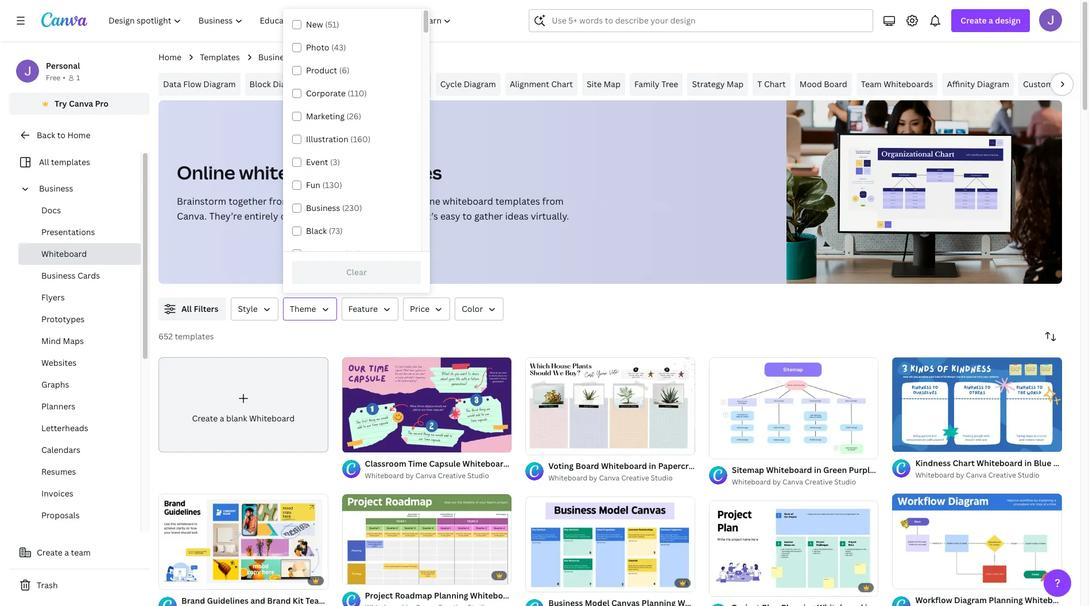 Task type: describe. For each thing, give the bounding box(es) containing it.
customer journe
[[1023, 79, 1089, 90]]

online
[[413, 195, 440, 208]]

mind
[[41, 336, 61, 347]]

canva inside voting board whiteboard in papercraft style whiteboard by canva creative studio
[[599, 474, 620, 484]]

chart for t
[[764, 79, 786, 90]]

site map link
[[582, 73, 625, 96]]

voting board whiteboard in papercraft style image
[[526, 358, 695, 455]]

studio inside kindness chart whiteboard in blue green pin whiteboard by canva creative studio
[[1018, 471, 1040, 481]]

all templates link
[[16, 152, 134, 173]]

price
[[410, 304, 430, 315]]

strategy
[[692, 79, 725, 90]]

site map
[[587, 79, 621, 90]]

design
[[995, 15, 1021, 26]]

workflow diagram planning whiteboard in purple blue modern professional style image
[[893, 494, 1062, 590]]

invoices
[[41, 489, 73, 500]]

whiteboard down classroom
[[365, 472, 404, 481]]

Search search field
[[552, 10, 866, 32]]

mood board
[[800, 79, 848, 90]]

trash
[[37, 581, 58, 591]]

back to home
[[37, 130, 90, 141]]

1
[[76, 73, 80, 83]]

board for mood
[[824, 79, 848, 90]]

style inside sitemap whiteboard in green purple basic style whiteboard by canva creative studio
[[900, 465, 920, 476]]

(230)
[[342, 203, 362, 214]]

create a design button
[[952, 9, 1030, 32]]

t chart
[[758, 79, 786, 90]]

calendars link
[[18, 440, 141, 462]]

family tree link
[[630, 73, 683, 96]]

home link
[[158, 51, 182, 64]]

templates down back to home
[[51, 157, 90, 168]]

green inside sitemap whiteboard in green purple basic style whiteboard by canva creative studio
[[823, 465, 847, 476]]

business (230)
[[306, 203, 362, 214]]

photo
[[306, 42, 329, 53]]

strategy map
[[692, 79, 744, 90]]

planners link
[[18, 396, 141, 418]]

team
[[861, 79, 882, 90]]

ideas
[[505, 210, 529, 223]]

data
[[163, 79, 181, 90]]

create a blank whiteboard link
[[158, 358, 328, 453]]

affinity diagram link
[[943, 73, 1014, 96]]

•
[[63, 73, 65, 83]]

new (51)
[[306, 19, 339, 30]]

652
[[158, 331, 173, 342]]

voting board whiteboard in papercraft style link
[[549, 461, 722, 473]]

blue
[[1034, 458, 1052, 469]]

alignment chart link
[[505, 73, 578, 96]]

whiteboard by canva creative studio link for board
[[549, 473, 695, 485]]

try canva pro button
[[9, 93, 149, 115]]

they're
[[209, 210, 242, 223]]

canva inside kindness chart whiteboard in blue green pin whiteboard by canva creative studio
[[966, 471, 987, 481]]

canva.
[[177, 210, 207, 223]]

basic
[[877, 465, 898, 476]]

corporate
[[306, 88, 346, 99]]

templates link
[[200, 51, 240, 64]]

theme
[[290, 304, 316, 315]]

whiteboard down sitemap
[[732, 478, 771, 488]]

all filters button
[[158, 298, 227, 321]]

(6)
[[339, 65, 350, 76]]

create for create a blank whiteboard
[[192, 414, 218, 424]]

mood board link
[[795, 73, 852, 96]]

color
[[462, 304, 483, 315]]

in inside sitemap whiteboard in green purple basic style whiteboard by canva creative studio
[[814, 465, 822, 476]]

(130)
[[322, 180, 342, 191]]

team
[[71, 548, 91, 559]]

letterheads
[[41, 423, 88, 434]]

whiteboard right capsule
[[463, 459, 509, 470]]

whiteboard up product (6)
[[311, 52, 356, 63]]

in inside voting board whiteboard in papercraft style whiteboard by canva creative studio
[[649, 461, 656, 472]]

a for design
[[989, 15, 993, 26]]

templates inside brainstorm together from anywhere using these free, online whiteboard templates from canva. they're entirely collaborative and interactive, so it's easy to gather ideas virtually.
[[496, 195, 540, 208]]

clear button
[[292, 261, 421, 284]]

free
[[46, 73, 60, 83]]

mood
[[800, 79, 822, 90]]

whiteboard by canva creative studio link for chart
[[916, 470, 1062, 482]]

kindness chart whiteboard in blue green pin link
[[916, 458, 1089, 470]]

these
[[364, 195, 388, 208]]

mint
[[589, 459, 607, 470]]

by inside classroom time capsule whiteboard in violet pastel pink mint green style whiteboard by canva creative studio
[[406, 472, 414, 481]]

free •
[[46, 73, 65, 83]]

canva inside button
[[69, 98, 93, 109]]

1 from from the left
[[269, 195, 290, 208]]

block diagram
[[250, 79, 305, 90]]

pastel
[[545, 459, 569, 470]]

create for create a team
[[37, 548, 63, 559]]

studio inside classroom time capsule whiteboard in violet pastel pink mint green style whiteboard by canva creative studio
[[467, 472, 489, 481]]

all for all filters
[[181, 304, 192, 315]]

customer
[[1023, 79, 1061, 90]]

business up 'block diagram'
[[258, 52, 292, 63]]

a for team
[[64, 548, 69, 559]]

create a blank whiteboard
[[192, 414, 295, 424]]

voting board whiteboard in papercraft style whiteboard by canva creative studio
[[549, 461, 722, 484]]

resumes link
[[18, 462, 141, 484]]

map for site map
[[604, 79, 621, 90]]

map for strategy map
[[727, 79, 744, 90]]

(73)
[[329, 226, 343, 237]]

entity
[[319, 79, 342, 90]]

cycle diagram link
[[436, 73, 501, 96]]

proposals link
[[18, 505, 141, 527]]

top level navigation element
[[101, 9, 461, 32]]

sitemap
[[732, 465, 764, 476]]

templates up the free,
[[349, 160, 442, 185]]

whiteboard down presentations
[[41, 249, 87, 260]]

resumes
[[41, 467, 76, 478]]

0 horizontal spatial home
[[67, 130, 90, 141]]

canva inside sitemap whiteboard in green purple basic style whiteboard by canva creative studio
[[783, 478, 803, 488]]

virtually.
[[531, 210, 569, 223]]

entirely
[[244, 210, 278, 223]]

2 from from the left
[[542, 195, 564, 208]]

feature
[[348, 304, 378, 315]]

creative inside sitemap whiteboard in green purple basic style whiteboard by canva creative studio
[[805, 478, 833, 488]]

easy
[[440, 210, 461, 223]]

color button
[[455, 298, 504, 321]]

whiteboard right sitemap
[[766, 465, 812, 476]]

canva inside classroom time capsule whiteboard in violet pastel pink mint green style whiteboard by canva creative studio
[[416, 472, 436, 481]]

(110)
[[348, 88, 367, 99]]

graphs
[[41, 380, 69, 390]]

creative inside classroom time capsule whiteboard in violet pastel pink mint green style whiteboard by canva creative studio
[[438, 472, 466, 481]]

0 vertical spatial home
[[158, 52, 182, 63]]

studio inside sitemap whiteboard in green purple basic style whiteboard by canva creative studio
[[835, 478, 856, 488]]

0 vertical spatial business link
[[258, 51, 292, 64]]

presentations link
[[18, 222, 141, 243]]

Sort by button
[[1039, 326, 1062, 349]]

collaborative
[[281, 210, 339, 223]]

sitemap whiteboard in green purple basic style link
[[732, 465, 920, 477]]

whiteboard right pink
[[601, 461, 647, 472]]

by inside voting board whiteboard in papercraft style whiteboard by canva creative studio
[[589, 474, 597, 484]]

family tree
[[634, 79, 678, 90]]

strategy map link
[[688, 73, 748, 96]]

anywhere
[[293, 195, 336, 208]]

chart for alignment
[[551, 79, 573, 90]]



Task type: locate. For each thing, give the bounding box(es) containing it.
board right mood
[[824, 79, 848, 90]]

kindness chart whiteboard in blue green pin whiteboard by canva creative studio
[[916, 458, 1089, 481]]

1 vertical spatial whiteboard
[[443, 195, 493, 208]]

creative down sitemap whiteboard in green purple basic style link
[[805, 478, 833, 488]]

diagram for cycle diagram
[[464, 79, 496, 90]]

business link
[[258, 51, 292, 64], [34, 178, 134, 200]]

business up flyers
[[41, 270, 76, 281]]

creative down voting board whiteboard in papercraft style 'link' in the bottom right of the page
[[621, 474, 649, 484]]

a left design
[[989, 15, 993, 26]]

templates up ideas
[[496, 195, 540, 208]]

chart inside "link"
[[551, 79, 573, 90]]

studio down the purple
[[835, 478, 856, 488]]

(3)
[[330, 157, 340, 168]]

style inside voting board whiteboard in papercraft style whiteboard by canva creative studio
[[702, 461, 722, 472]]

canva down 'kindness chart whiteboard in blue green pin' link
[[966, 471, 987, 481]]

voting
[[549, 461, 574, 472]]

business up 'docs'
[[39, 183, 73, 194]]

pro
[[95, 98, 108, 109]]

create for create a design
[[961, 15, 987, 26]]

0 horizontal spatial a
[[64, 548, 69, 559]]

feature button
[[341, 298, 399, 321]]

whiteboard by canva creative studio link for whiteboard
[[732, 477, 879, 489]]

creative inside voting board whiteboard in papercraft style whiteboard by canva creative studio
[[621, 474, 649, 484]]

1 vertical spatial business link
[[34, 178, 134, 200]]

1 horizontal spatial board
[[824, 79, 848, 90]]

map
[[604, 79, 621, 90], [727, 79, 744, 90]]

1 diagram from the left
[[203, 79, 236, 90]]

pin
[[1079, 458, 1089, 469]]

whiteboard by canva creative studio link for time
[[365, 471, 512, 483]]

green inside kindness chart whiteboard in blue green pin whiteboard by canva creative studio
[[1054, 458, 1077, 469]]

all for all templates
[[39, 157, 49, 168]]

1 vertical spatial board
[[576, 461, 599, 472]]

blank
[[226, 414, 247, 424]]

create inside button
[[37, 548, 63, 559]]

whiteboard down kindness
[[916, 471, 955, 481]]

team whiteboards link
[[857, 73, 938, 96]]

chart right t
[[764, 79, 786, 90]]

board right voting
[[576, 461, 599, 472]]

classroom time capsule whiteboard in violet pastel pink mint green style image
[[342, 358, 512, 453]]

to right easy
[[463, 210, 472, 223]]

corporate (110)
[[306, 88, 367, 99]]

product
[[306, 65, 337, 76]]

1 horizontal spatial whiteboard
[[443, 195, 493, 208]]

studio down papercraft
[[651, 474, 673, 484]]

style inside classroom time capsule whiteboard in violet pastel pink mint green style whiteboard by canva creative studio
[[635, 459, 655, 470]]

0 horizontal spatial all
[[39, 157, 49, 168]]

data flow diagram link
[[158, 73, 240, 96]]

create
[[961, 15, 987, 26], [192, 414, 218, 424], [37, 548, 63, 559]]

back
[[37, 130, 55, 141]]

together
[[229, 195, 267, 208]]

creative inside kindness chart whiteboard in blue green pin whiteboard by canva creative studio
[[989, 471, 1016, 481]]

letterheads link
[[18, 418, 141, 440]]

by down the time
[[406, 472, 414, 481]]

brainstorm together from anywhere using these free, online whiteboard templates from canva. they're entirely collaborative and interactive, so it's easy to gather ideas virtually.
[[177, 195, 569, 223]]

style left papercraft
[[635, 459, 655, 470]]

a left the blank
[[220, 414, 224, 424]]

green left pin
[[1054, 458, 1077, 469]]

0 vertical spatial board
[[824, 79, 848, 90]]

in left the purple
[[814, 465, 822, 476]]

alignment
[[510, 79, 549, 90]]

0 horizontal spatial business link
[[34, 178, 134, 200]]

5 diagram from the left
[[977, 79, 1010, 90]]

in inside classroom time capsule whiteboard in violet pastel pink mint green style whiteboard by canva creative studio
[[511, 459, 518, 470]]

whiteboard inside brainstorm together from anywhere using these free, online whiteboard templates from canva. they're entirely collaborative and interactive, so it's easy to gather ideas virtually.
[[443, 195, 493, 208]]

mind maps link
[[18, 331, 141, 353]]

2 vertical spatial a
[[64, 548, 69, 559]]

1 horizontal spatial chart
[[764, 79, 786, 90]]

0 horizontal spatial board
[[576, 461, 599, 472]]

1 vertical spatial create
[[192, 414, 218, 424]]

site
[[587, 79, 602, 90]]

invoices link
[[18, 484, 141, 505]]

a inside dropdown button
[[989, 15, 993, 26]]

brainstorm
[[177, 195, 226, 208]]

1 horizontal spatial home
[[158, 52, 182, 63]]

create a team button
[[9, 542, 149, 565]]

style right papercraft
[[702, 461, 722, 472]]

sitemap whiteboard in green purple basic style image
[[709, 357, 879, 460]]

templates down all filters 'button'
[[175, 331, 214, 342]]

family
[[634, 79, 660, 90]]

flyers
[[41, 292, 65, 303]]

gather
[[474, 210, 503, 223]]

clear
[[346, 267, 367, 278]]

project plan planning whiteboard in blue purple modern professional style image
[[709, 501, 879, 597]]

create left team
[[37, 548, 63, 559]]

block diagram link
[[245, 73, 310, 96]]

by down mint
[[589, 474, 597, 484]]

from up the entirely
[[269, 195, 290, 208]]

studio down the classroom time capsule whiteboard in violet pastel pink mint green style link
[[467, 472, 489, 481]]

violet
[[520, 459, 543, 470]]

2 diagram from the left
[[273, 79, 305, 90]]

0 horizontal spatial create
[[37, 548, 63, 559]]

chart for kindness
[[953, 458, 975, 469]]

1 vertical spatial home
[[67, 130, 90, 141]]

map inside 'link'
[[604, 79, 621, 90]]

1 horizontal spatial create
[[192, 414, 218, 424]]

business
[[258, 52, 292, 63], [39, 183, 73, 194], [306, 203, 340, 214], [41, 270, 76, 281]]

a left team
[[64, 548, 69, 559]]

chart right kindness
[[953, 458, 975, 469]]

project roadmap planning whiteboard in green pink yellow spaced color blocks style image
[[342, 495, 512, 586]]

marketing
[[306, 111, 345, 122]]

0 horizontal spatial to
[[57, 130, 65, 141]]

whiteboard right the blank
[[249, 414, 295, 424]]

green left the purple
[[823, 465, 847, 476]]

0 horizontal spatial green
[[609, 459, 633, 470]]

green right mint
[[609, 459, 633, 470]]

in left violet in the bottom of the page
[[511, 459, 518, 470]]

and
[[341, 210, 358, 223]]

journe
[[1063, 79, 1089, 90]]

team whiteboards
[[861, 79, 933, 90]]

canva down the time
[[416, 472, 436, 481]]

online
[[177, 160, 235, 185]]

pink
[[571, 459, 588, 470]]

data flow diagram
[[163, 79, 236, 90]]

green inside classroom time capsule whiteboard in violet pastel pink mint green style whiteboard by canva creative studio
[[609, 459, 633, 470]]

all
[[39, 157, 49, 168], [181, 304, 192, 315]]

(20)
[[345, 249, 360, 260]]

all left filters
[[181, 304, 192, 315]]

black
[[306, 226, 327, 237]]

all filters
[[181, 304, 218, 315]]

presentations
[[41, 227, 95, 238]]

0 vertical spatial whiteboard
[[239, 160, 345, 185]]

studio inside voting board whiteboard in papercraft style whiteboard by canva creative studio
[[651, 474, 673, 484]]

by down sitemap whiteboard in green purple basic style link
[[773, 478, 781, 488]]

0 horizontal spatial map
[[604, 79, 621, 90]]

chart inside kindness chart whiteboard in blue green pin whiteboard by canva creative studio
[[953, 458, 975, 469]]

1 vertical spatial a
[[220, 414, 224, 424]]

to inside brainstorm together from anywhere using these free, online whiteboard templates from canva. they're entirely collaborative and interactive, so it's easy to gather ideas virtually.
[[463, 210, 472, 223]]

price button
[[403, 298, 450, 321]]

canva down sitemap whiteboard in green purple basic style link
[[783, 478, 803, 488]]

2 vertical spatial create
[[37, 548, 63, 559]]

jacob simon image
[[1039, 9, 1062, 32]]

diagram left the cycle
[[394, 79, 427, 90]]

all down back
[[39, 157, 49, 168]]

time
[[408, 459, 427, 470]]

home
[[158, 52, 182, 63], [67, 130, 90, 141]]

style right filters
[[238, 304, 258, 315]]

4 diagram from the left
[[464, 79, 496, 90]]

alignment chart
[[510, 79, 573, 90]]

None search field
[[529, 9, 874, 32]]

black (73)
[[306, 226, 343, 237]]

whiteboard left blue
[[977, 458, 1023, 469]]

a for blank
[[220, 414, 224, 424]]

home up 'all templates' link
[[67, 130, 90, 141]]

in left blue
[[1025, 458, 1032, 469]]

style button
[[231, 298, 278, 321]]

classroom time capsule whiteboard in violet pastel pink mint green style whiteboard by canva creative studio
[[365, 459, 655, 481]]

0 vertical spatial all
[[39, 157, 49, 168]]

diagram right affinity
[[977, 79, 1010, 90]]

from up virtually.
[[542, 195, 564, 208]]

in left papercraft
[[649, 461, 656, 472]]

2 horizontal spatial create
[[961, 15, 987, 26]]

2 horizontal spatial a
[[989, 15, 993, 26]]

1 vertical spatial to
[[463, 210, 472, 223]]

map right the site
[[604, 79, 621, 90]]

by
[[956, 471, 965, 481], [406, 472, 414, 481], [589, 474, 597, 484], [773, 478, 781, 488]]

1 horizontal spatial green
[[823, 465, 847, 476]]

all inside 'button'
[[181, 304, 192, 315]]

in inside kindness chart whiteboard in blue green pin whiteboard by canva creative studio
[[1025, 458, 1032, 469]]

0 vertical spatial create
[[961, 15, 987, 26]]

business link down 'all templates' link
[[34, 178, 134, 200]]

tree
[[662, 79, 678, 90]]

by down 'kindness chart whiteboard in blue green pin' link
[[956, 471, 965, 481]]

2 horizontal spatial green
[[1054, 458, 1077, 469]]

theme button
[[283, 298, 337, 321]]

style inside button
[[238, 304, 258, 315]]

calendars
[[41, 445, 80, 456]]

filters
[[194, 304, 218, 315]]

canva right try
[[69, 98, 93, 109]]

(43)
[[331, 42, 346, 53]]

diagram right the cycle
[[464, 79, 496, 90]]

creative down 'kindness chart whiteboard in blue green pin' link
[[989, 471, 1016, 481]]

prototypes link
[[18, 309, 141, 331]]

entity relationship diagram link
[[314, 73, 431, 96]]

illustration (160)
[[306, 134, 371, 145]]

map left t
[[727, 79, 744, 90]]

studio down blue
[[1018, 471, 1040, 481]]

to right back
[[57, 130, 65, 141]]

creative down capsule
[[438, 472, 466, 481]]

docs
[[41, 205, 61, 216]]

kindness
[[916, 458, 951, 469]]

1 horizontal spatial to
[[463, 210, 472, 223]]

3 diagram from the left
[[394, 79, 427, 90]]

business down the fun (130)
[[306, 203, 340, 214]]

diagram down templates link
[[203, 79, 236, 90]]

diagram inside "link"
[[977, 79, 1010, 90]]

diagram for block diagram
[[273, 79, 305, 90]]

event
[[306, 157, 328, 168]]

1 horizontal spatial a
[[220, 414, 224, 424]]

it's
[[425, 210, 438, 223]]

create left the blank
[[192, 414, 218, 424]]

whiteboard down voting
[[549, 474, 588, 484]]

0 horizontal spatial from
[[269, 195, 290, 208]]

1 horizontal spatial business link
[[258, 51, 292, 64]]

affinity
[[947, 79, 975, 90]]

canva down mint
[[599, 474, 620, 484]]

2 map from the left
[[727, 79, 744, 90]]

style right basic
[[900, 465, 920, 476]]

2 horizontal spatial chart
[[953, 458, 975, 469]]

1 horizontal spatial from
[[542, 195, 564, 208]]

a inside button
[[64, 548, 69, 559]]

board for voting
[[576, 461, 599, 472]]

create left design
[[961, 15, 987, 26]]

0 vertical spatial a
[[989, 15, 993, 26]]

affinity diagram
[[947, 79, 1010, 90]]

block
[[250, 79, 271, 90]]

0 horizontal spatial whiteboard
[[239, 160, 345, 185]]

create a blank whiteboard element
[[158, 358, 328, 453]]

business cards link
[[18, 265, 141, 287]]

0 vertical spatial to
[[57, 130, 65, 141]]

(26)
[[347, 111, 361, 122]]

entity relationship diagram
[[319, 79, 427, 90]]

business link up 'block diagram'
[[258, 51, 292, 64]]

graphs link
[[18, 374, 141, 396]]

capsule
[[429, 459, 461, 470]]

1 horizontal spatial all
[[181, 304, 192, 315]]

home up data
[[158, 52, 182, 63]]

websites
[[41, 358, 77, 369]]

chart left the site
[[551, 79, 573, 90]]

by inside kindness chart whiteboard in blue green pin whiteboard by canva creative studio
[[956, 471, 965, 481]]

diagram right block
[[273, 79, 305, 90]]

1 map from the left
[[604, 79, 621, 90]]

create inside dropdown button
[[961, 15, 987, 26]]

1 horizontal spatial map
[[727, 79, 744, 90]]

diagram for affinity diagram
[[977, 79, 1010, 90]]

brand guidelines and brand kit team whiteboard in blue grey modern professional style image
[[158, 495, 328, 590]]

0 horizontal spatial chart
[[551, 79, 573, 90]]

by inside sitemap whiteboard in green purple basic style whiteboard by canva creative studio
[[773, 478, 781, 488]]

board inside voting board whiteboard in papercraft style whiteboard by canva creative studio
[[576, 461, 599, 472]]

business model canvas planning whiteboard in purple blue modern professional style image
[[526, 497, 695, 593]]

cycle
[[440, 79, 462, 90]]

1 vertical spatial all
[[181, 304, 192, 315]]

kindness chart whiteboard in blue green pink style image
[[893, 357, 1062, 453]]



Task type: vqa. For each thing, say whether or not it's contained in the screenshot.
Animate
no



